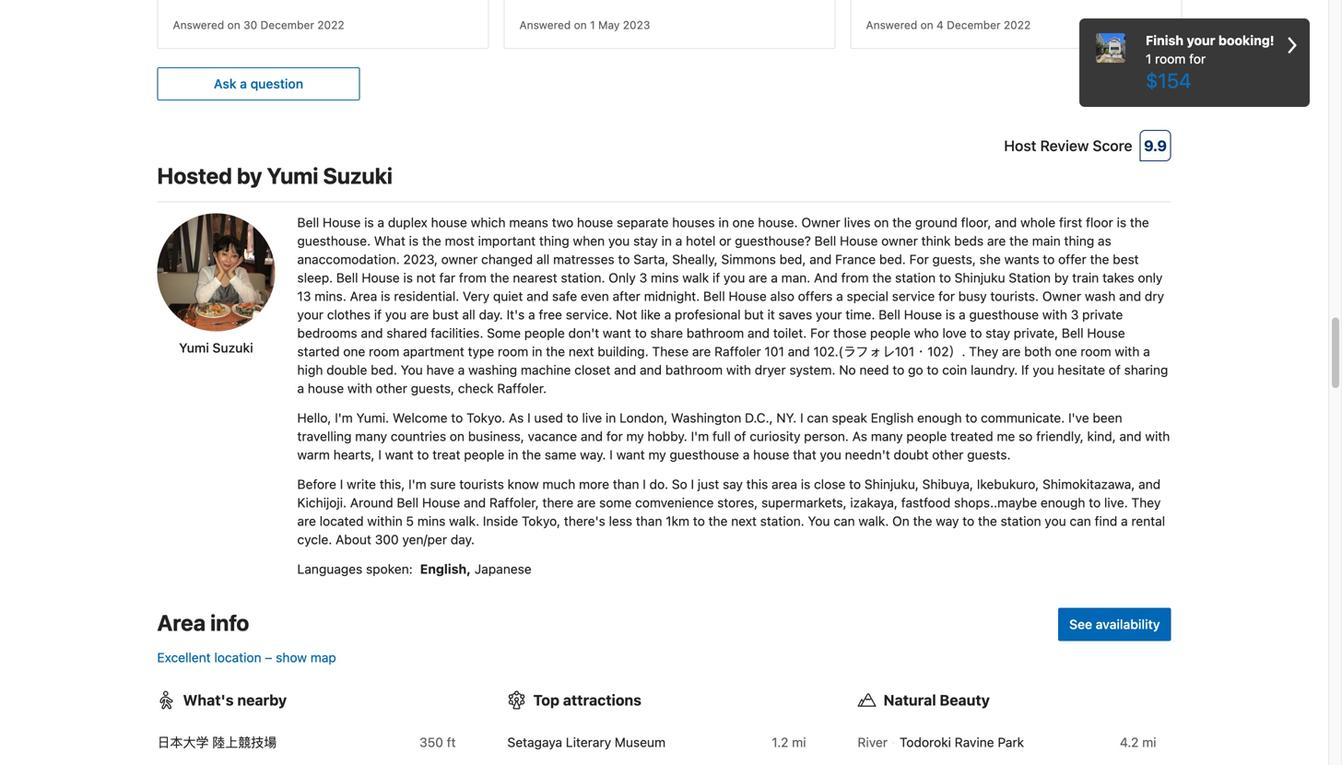 Task type: describe. For each thing, give the bounding box(es) containing it.
you down separate
[[608, 233, 630, 248]]

a right 'have'
[[458, 362, 465, 378]]

not
[[417, 270, 436, 285]]

4
[[937, 18, 944, 31]]

and up and
[[810, 252, 832, 267]]

in right live
[[606, 410, 616, 425]]

next inside bell house is a duplex house which means two house separate houses in one house. owner lives on the ground floor, and whole first floor is the guesthouse. what is the most important thing when you stay in a hotel or guesthouse? bell house owner think beds are the main thing as anaccomodation. 2023, owner changed all matresses to sarta, sheally, simmons bed, and france bed. for guests, she wants to offer the best sleep. bell house is not far from the nearest station. only 3 mins walk if you are a man. and from the station to shinjuku station by train takes only 13 mins. area is residential. very quiet and safe even after midnight. bell house also offers a special service for busy tourists. owner wash and dry your clothes if you are bust all day. it's a free service. not like a profesional but it saves your time. bell house is a guesthouse with 3 private bedrooms and shared facilities. some people don't want to share bathroom and toilet. for those people who love to stay private, bell house started one room apartment type room in the next building. these are raffoler 101 and 102.(ラフォレ101・102）. they are both one room with a high double bed. you have a washing machine closet and and bathroom with dryer system. no need to go to coin laundry. if you hesitate of sharing a house with other guests, check raffoler.
[[569, 344, 594, 359]]

to up treated
[[966, 410, 978, 425]]

may
[[598, 18, 620, 31]]

is up love
[[946, 307, 956, 322]]

write
[[347, 477, 376, 492]]

house down private
[[1087, 325, 1126, 341]]

japanese
[[475, 561, 532, 577]]

d.c.,
[[745, 410, 773, 425]]

want inside bell house is a duplex house which means two house separate houses in one house. owner lives on the ground floor, and whole first floor is the guesthouse. what is the most important thing when you stay in a hotel or guesthouse? bell house owner think beds are the main thing as anaccomodation. 2023, owner changed all matresses to sarta, sheally, simmons bed, and france bed. for guests, she wants to offer the best sleep. bell house is not far from the nearest station. only 3 mins walk if you are a man. and from the station to shinjuku station by train takes only 13 mins. area is residential. very quiet and safe even after midnight. bell house also offers a special service for busy tourists. owner wash and dry your clothes if you are bust all day. it's a free service. not like a profesional but it saves your time. bell house is a guesthouse with 3 private bedrooms and shared facilities. some people don't want to share bathroom and toilet. for those people who love to stay private, bell house started one room apartment type room in the next building. these are raffoler 101 and 102.(ラフォレ101・102）. they are both one room with a high double bed. you have a washing machine closet and and bathroom with dryer system. no need to go to coin laundry. if you hesitate of sharing a house with other guests, check raffoler.
[[603, 325, 631, 341]]

room down shared
[[369, 344, 400, 359]]

1 horizontal spatial bed.
[[880, 252, 906, 267]]

question
[[250, 76, 303, 91]]

1 vertical spatial 3
[[1071, 307, 1079, 322]]

changed
[[481, 252, 533, 267]]

to right way
[[963, 514, 975, 529]]

to right love
[[970, 325, 982, 341]]

countries
[[391, 429, 446, 444]]

most
[[445, 233, 475, 248]]

doubt
[[894, 447, 929, 462]]

bell up profesional
[[703, 289, 725, 304]]

they inside before i write this, i'm sure tourists know much more than i do. so i just say this area is close to shinjuku, shibuya, ikebukuro, shimokitazawa, and kichijoji.  around bell house and raffoler, there are some comvenience stores, supermarkets, izakaya, fastfood shops..maybe enough to live. they are located within 5 mins walk. inside tokyo, there's less than 1km to the next station. you can walk. on the way to the station you can find a rental cycle. about 300 yen/per day.
[[1132, 495, 1161, 510]]

people up doubt at the bottom of the page
[[907, 429, 947, 444]]

0 vertical spatial suzuki
[[323, 163, 393, 189]]

about
[[336, 532, 371, 547]]

very
[[463, 289, 490, 304]]

man.
[[782, 270, 811, 285]]

2 many from the left
[[871, 429, 903, 444]]

1 horizontal spatial stay
[[986, 325, 1010, 341]]

a up sharing
[[1143, 344, 1150, 359]]

languages spoken: english , japanese
[[297, 561, 532, 577]]

check
[[458, 381, 494, 396]]

see
[[1070, 617, 1093, 632]]

the down changed
[[490, 270, 509, 285]]

on
[[893, 514, 910, 529]]

in up the sarta,
[[662, 233, 672, 248]]

0 vertical spatial 1
[[590, 18, 595, 31]]

1 vertical spatial for
[[810, 325, 830, 341]]

hello,
[[297, 410, 331, 425]]

–
[[265, 650, 272, 665]]

bell down private
[[1062, 325, 1084, 341]]

is left residential.
[[381, 289, 391, 304]]

high
[[297, 362, 323, 378]]

house.
[[758, 215, 798, 230]]

excellent location – show map link
[[157, 650, 336, 665]]

are down simmons
[[749, 270, 768, 285]]

i right way.
[[610, 447, 613, 462]]

0 vertical spatial guests,
[[933, 252, 976, 267]]

0 vertical spatial 3
[[639, 270, 647, 285]]

4.2 mi
[[1120, 735, 1157, 750]]

1 horizontal spatial all
[[537, 252, 550, 267]]

house up when
[[577, 215, 613, 230]]

wash
[[1085, 289, 1116, 304]]

ny.
[[777, 410, 797, 425]]

area
[[772, 477, 798, 492]]

room down some
[[498, 344, 529, 359]]

house up but
[[729, 289, 767, 304]]

spoken:
[[366, 561, 413, 577]]

english inside hello, i'm yumi.  welcome to tokyo. as i used to live in london, washington d.c., ny. i can speak english enough to communicate. i've been travelling many countries on business, vacance and for my hobby. i'm full of curiosity person. as many people treated me so friendly, kind, and with warm hearts, i want to treat people in the same way. i want my guesthouse a house that you needn't doubt other guests.
[[871, 410, 914, 425]]

2022 for answered on 30 december 2022
[[317, 18, 344, 31]]

on inside bell house is a duplex house which means two house separate houses in one house. owner lives on the ground floor, and whole first floor is the guesthouse. what is the most important thing when you stay in a hotel or guesthouse? bell house owner think beds are the main thing as anaccomodation. 2023, owner changed all matresses to sarta, sheally, simmons bed, and france bed. for guests, she wants to offer the best sleep. bell house is not far from the nearest station. only 3 mins walk if you are a man. and from the station to shinjuku station by train takes only 13 mins. area is residential. very quiet and safe even after midnight. bell house also offers a special service for busy tourists. owner wash and dry your clothes if you are bust all day. it's a free service. not like a profesional but it saves your time. bell house is a guesthouse with 3 private bedrooms and shared facilities. some people don't want to share bathroom and toilet. for those people who love to stay private, bell house started one room apartment type room in the next building. these are raffoler 101 and 102.(ラフォレ101・102）. they are both one room with a high double bed. you have a washing machine closet and and bathroom with dryer system. no need to go to coin laundry. if you hesitate of sharing a house with other guests, check raffoler.
[[874, 215, 889, 230]]

to up only
[[618, 252, 630, 267]]

1 horizontal spatial as
[[853, 429, 868, 444]]

needn't
[[845, 447, 890, 462]]

1 inside finish your booking! 1 room for $154
[[1146, 51, 1152, 66]]

0 horizontal spatial by
[[237, 163, 262, 189]]

,
[[467, 561, 471, 577]]

house down high
[[308, 381, 344, 396]]

and down 'tourists'
[[464, 495, 486, 510]]

i left used
[[527, 410, 531, 425]]

availability
[[1096, 617, 1160, 632]]

shibuya,
[[923, 477, 974, 492]]

mi for natural beauty
[[1143, 735, 1157, 750]]

0 vertical spatial if
[[713, 270, 720, 285]]

next inside before i write this, i'm sure tourists know much more than i do. so i just say this area is close to shinjuku, shibuya, ikebukuro, shimokitazawa, and kichijoji.  around bell house and raffoler, there are some comvenience stores, supermarkets, izakaya, fastfood shops..maybe enough to live. they are located within 5 mins walk. inside tokyo, there's less than 1km to the next station. you can walk. on the way to the station you can find a rental cycle. about 300 yen/per day.
[[731, 514, 757, 529]]

$154
[[1146, 68, 1192, 92]]

1 vertical spatial than
[[636, 514, 662, 529]]

todoroki ravine park
[[900, 735, 1024, 750]]

you inside hello, i'm yumi.  welcome to tokyo. as i used to live in london, washington d.c., ny. i can speak english enough to communicate. i've been travelling many countries on business, vacance and for my hobby. i'm full of curiosity person. as many people treated me so friendly, kind, and with warm hearts, i want to treat people in the same way. i want my guesthouse a house that you needn't doubt other guests.
[[820, 447, 842, 462]]

house inside hello, i'm yumi.  welcome to tokyo. as i used to live in london, washington d.c., ny. i can speak english enough to communicate. i've been travelling many countries on business, vacance and for my hobby. i'm full of curiosity person. as many people treated me so friendly, kind, and with warm hearts, i want to treat people in the same way. i want my guesthouse a house that you needn't doubt other guests.
[[753, 447, 790, 462]]

by inside bell house is a duplex house which means two house separate houses in one house. owner lives on the ground floor, and whole first floor is the guesthouse. what is the most important thing when you stay in a hotel or guesthouse? bell house owner think beds are the main thing as anaccomodation. 2023, owner changed all matresses to sarta, sheally, simmons bed, and france bed. for guests, she wants to offer the best sleep. bell house is not far from the nearest station. only 3 mins walk if you are a man. and from the station to shinjuku station by train takes only 13 mins. area is residential. very quiet and safe even after midnight. bell house also offers a special service for busy tourists. owner wash and dry your clothes if you are bust all day. it's a free service. not like a profesional but it saves your time. bell house is a guesthouse with 3 private bedrooms and shared facilities. some people don't want to share bathroom and toilet. for those people who love to stay private, bell house started one room apartment type room in the next building. these are raffoler 101 and 102.(ラフォレ101・102）. they are both one room with a high double bed. you have a washing machine closet and and bathroom with dryer system. no need to go to coin laundry. if you hesitate of sharing a house with other guests, check raffoler.
[[1055, 270, 1069, 285]]

1 vertical spatial bed.
[[371, 362, 397, 378]]

to left shinjuku
[[939, 270, 951, 285]]

she
[[980, 252, 1001, 267]]

2 horizontal spatial one
[[1055, 344, 1077, 359]]

are down residential.
[[410, 307, 429, 322]]

to left live
[[567, 410, 579, 425]]

0 horizontal spatial owner
[[441, 252, 478, 267]]

top
[[533, 691, 560, 709]]

shinjuku
[[955, 270, 1006, 285]]

you right if
[[1033, 362, 1054, 378]]

mins.
[[315, 289, 346, 304]]

nearest
[[513, 270, 558, 285]]

0 horizontal spatial my
[[626, 429, 644, 444]]

and down toilet.
[[788, 344, 810, 359]]

and up rental
[[1139, 477, 1161, 492]]

0 vertical spatial owner
[[802, 215, 841, 230]]

0 horizontal spatial one
[[343, 344, 365, 359]]

i left do.
[[643, 477, 646, 492]]

hearts,
[[333, 447, 375, 462]]

full
[[713, 429, 731, 444]]

far
[[439, 270, 456, 285]]

a left the hotel
[[676, 233, 683, 248]]

1 horizontal spatial your
[[816, 307, 842, 322]]

0 horizontal spatial suzuki
[[213, 340, 253, 355]]

and right floor,
[[995, 215, 1017, 230]]

area info
[[157, 610, 249, 636]]

a inside before i write this, i'm sure tourists know much more than i do. so i just say this area is close to shinjuku, shibuya, ikebukuro, shimokitazawa, and kichijoji.  around bell house and raffoler, there are some comvenience stores, supermarkets, izakaya, fastfood shops..maybe enough to live. they are located within 5 mins walk. inside tokyo, there's less than 1km to the next station. you can walk. on the way to the station you can find a rental cycle. about 300 yen/per day.
[[1121, 514, 1128, 529]]

bell house is a duplex house which means two house separate houses in one house. owner lives on the ground floor, and whole first floor is the guesthouse. what is the most important thing when you stay in a hotel or guesthouse? bell house owner think beds are the main thing as anaccomodation. 2023, owner changed all matresses to sarta, sheally, simmons bed, and france bed. for guests, she wants to offer the best sleep. bell house is not far from the nearest station. only 3 mins walk if you are a man. and from the station to shinjuku station by train takes only 13 mins. area is residential. very quiet and safe even after midnight. bell house also offers a special service for busy tourists. owner wash and dry your clothes if you are bust all day. it's a free service. not like a profesional but it saves your time. bell house is a guesthouse with 3 private bedrooms and shared facilities. some people don't want to share bathroom and toilet. for those people who love to stay private, bell house started one room apartment type room in the next building. these are raffoler 101 and 102.(ラフォレ101・102）. they are both one room with a high double bed. you have a washing machine closet and and bathroom with dryer system. no need to go to coin laundry. if you hesitate of sharing a house with other guests, check raffoler.
[[297, 215, 1168, 396]]

9.9
[[1144, 137, 1167, 154]]

1km
[[666, 514, 690, 529]]

1 horizontal spatial owner
[[1043, 289, 1082, 304]]

answered for answered on 4 december 2022
[[866, 18, 918, 31]]

0 horizontal spatial all
[[462, 307, 476, 322]]

what
[[374, 233, 406, 248]]

fastfood
[[901, 495, 951, 510]]

area inside bell house is a duplex house which means two house separate houses in one house. owner lives on the ground floor, and whole first floor is the guesthouse. what is the most important thing when you stay in a hotel or guesthouse? bell house owner think beds are the main thing as anaccomodation. 2023, owner changed all matresses to sarta, sheally, simmons bed, and france bed. for guests, she wants to offer the best sleep. bell house is not far from the nearest station. only 3 mins walk if you are a man. and from the station to shinjuku station by train takes only 13 mins. area is residential. very quiet and safe even after midnight. bell house also offers a special service for busy tourists. owner wash and dry your clothes if you are bust all day. it's a free service. not like a profesional but it saves your time. bell house is a guesthouse with 3 private bedrooms and shared facilities. some people don't want to share bathroom and toilet. for those people who love to stay private, bell house started one room apartment type room in the next building. these are raffoler 101 and 102.(ラフォレ101・102）. they are both one room with a high double bed. you have a washing machine closet and and bathroom with dryer system. no need to go to coin laundry. if you hesitate of sharing a house with other guests, check raffoler.
[[350, 289, 377, 304]]

apartment
[[403, 344, 465, 359]]

just
[[698, 477, 719, 492]]

those
[[833, 325, 867, 341]]

i'm inside before i write this, i'm sure tourists know much more than i do. so i just say this area is close to shinjuku, shibuya, ikebukuro, shimokitazawa, and kichijoji.  around bell house and raffoler, there are some comvenience stores, supermarkets, izakaya, fastfood shops..maybe enough to live. they are located within 5 mins walk. inside tokyo, there's less than 1km to the next station. you can walk. on the way to the station you can find a rental cycle. about 300 yen/per day.
[[409, 477, 427, 492]]

are up cycle.
[[297, 514, 316, 529]]

1 horizontal spatial yumi
[[267, 163, 318, 189]]

and down the takes
[[1119, 289, 1142, 304]]

2022 for answered on 4 december 2022
[[1004, 18, 1031, 31]]

finish
[[1146, 33, 1184, 48]]

are up 'she'
[[987, 233, 1006, 248]]

i left write
[[340, 477, 343, 492]]

tokyo.
[[467, 410, 505, 425]]

room inside finish your booking! 1 room for $154
[[1155, 51, 1186, 66]]

first
[[1059, 215, 1083, 230]]

these
[[652, 344, 689, 359]]

like
[[641, 307, 661, 322]]

washing
[[468, 362, 517, 378]]

are up "laundry."
[[1002, 344, 1021, 359]]

are up there's
[[577, 495, 596, 510]]

in up machine
[[532, 344, 542, 359]]

is right floor
[[1117, 215, 1127, 230]]

you inside before i write this, i'm sure tourists know much more than i do. so i just say this area is close to shinjuku, shibuya, ikebukuro, shimokitazawa, and kichijoji.  around bell house and raffoler, there are some comvenience stores, supermarkets, izakaya, fastfood shops..maybe enough to live. they are located within 5 mins walk. inside tokyo, there's less than 1km to the next station. you can walk. on the way to the station you can find a rental cycle. about 300 yen/per day.
[[808, 514, 830, 529]]

are right these at the top of page
[[692, 344, 711, 359]]

bell inside before i write this, i'm sure tourists know much more than i do. so i just say this area is close to shinjuku, shibuya, ikebukuro, shimokitazawa, and kichijoji.  around bell house and raffoler, there are some comvenience stores, supermarkets, izakaya, fastfood shops..maybe enough to live. they are located within 5 mins walk. inside tokyo, there's less than 1km to the next station. you can walk. on the way to the station you can find a rental cycle. about 300 yen/per day.
[[397, 495, 419, 510]]

with up private,
[[1043, 307, 1068, 322]]

station
[[1009, 270, 1051, 285]]

some
[[487, 325, 521, 341]]

yumi.
[[356, 410, 389, 425]]

december for 30
[[260, 18, 314, 31]]

service
[[892, 289, 935, 304]]

0 vertical spatial for
[[910, 252, 929, 267]]

your inside finish your booking! 1 room for $154
[[1187, 33, 1216, 48]]

beds
[[954, 233, 984, 248]]

a up love
[[959, 307, 966, 322]]

and right kind,
[[1120, 429, 1142, 444]]

house up most at the left
[[431, 215, 467, 230]]

house up who
[[904, 307, 942, 322]]

building.
[[598, 344, 649, 359]]

station. inside bell house is a duplex house which means two house separate houses in one house. owner lives on the ground floor, and whole first floor is the guesthouse. what is the most important thing when you stay in a hotel or guesthouse? bell house owner think beds are the main thing as anaccomodation. 2023, owner changed all matresses to sarta, sheally, simmons bed, and france bed. for guests, she wants to offer the best sleep. bell house is not far from the nearest station. only 3 mins walk if you are a man. and from the station to shinjuku station by train takes only 13 mins. area is residential. very quiet and safe even after midnight. bell house also offers a special service for busy tourists. owner wash and dry your clothes if you are bust all day. it's a free service. not like a profesional but it saves your time. bell house is a guesthouse with 3 private bedrooms and shared facilities. some people don't want to share bathroom and toilet. for those people who love to stay private, bell house started one room apartment type room in the next building. these are raffoler 101 and 102.(ラフォレ101・102）. they are both one room with a high double bed. you have a washing machine closet and and bathroom with dryer system. no need to go to coin laundry. if you hesitate of sharing a house with other guests, check raffoler.
[[561, 270, 605, 285]]

sarta,
[[634, 252, 669, 267]]

and down nearest
[[527, 289, 549, 304]]

guesthouse inside hello, i'm yumi.  welcome to tokyo. as i used to live in london, washington d.c., ny. i can speak english enough to communicate. i've been travelling many countries on business, vacance and for my hobby. i'm full of curiosity person. as many people treated me so friendly, kind, and with warm hearts, i want to treat people in the same way. i want my guesthouse a house that you needn't doubt other guests.
[[670, 447, 739, 462]]

a inside hello, i'm yumi.  welcome to tokyo. as i used to live in london, washington d.c., ny. i can speak english enough to communicate. i've been travelling many countries on business, vacance and for my hobby. i'm full of curiosity person. as many people treated me so friendly, kind, and with warm hearts, i want to treat people in the same way. i want my guesthouse a house that you needn't doubt other guests.
[[743, 447, 750, 462]]

1 horizontal spatial owner
[[882, 233, 918, 248]]

in up or
[[719, 215, 729, 230]]

shimokitazawa,
[[1043, 477, 1135, 492]]

0 horizontal spatial as
[[509, 410, 524, 425]]

houses
[[672, 215, 715, 230]]

1 horizontal spatial can
[[834, 514, 855, 529]]

to left go
[[893, 362, 905, 378]]

answered for answered on 30 december 2022
[[173, 18, 224, 31]]

host
[[1004, 137, 1037, 154]]

1 vertical spatial english
[[420, 561, 467, 577]]

to down countries
[[417, 447, 429, 462]]

want down countries
[[385, 447, 414, 462]]

important
[[478, 233, 536, 248]]

mi for top attractions
[[792, 735, 806, 750]]

0 horizontal spatial if
[[374, 307, 382, 322]]

saves
[[779, 307, 812, 322]]

bell up the guesthouse.
[[297, 215, 319, 230]]

there's
[[564, 514, 606, 529]]

people up 102.(ラフォレ101・102）.
[[870, 325, 911, 341]]

want right way.
[[616, 447, 645, 462]]

with down "double"
[[348, 381, 372, 396]]

with up sharing
[[1115, 344, 1140, 359]]

is inside before i write this, i'm sure tourists know much more than i do. so i just say this area is close to shinjuku, shibuya, ikebukuro, shimokitazawa, and kichijoji.  around bell house and raffoler, there are some comvenience stores, supermarkets, izakaya, fastfood shops..maybe enough to live. they are located within 5 mins walk. inside tokyo, there's less than 1km to the next station. you can walk. on the way to the station you can find a rental cycle. about 300 yen/per day.
[[801, 477, 811, 492]]

there
[[543, 495, 574, 510]]

bell down special
[[879, 307, 901, 322]]

a right it's
[[528, 307, 535, 322]]

you down simmons
[[724, 270, 745, 285]]

102.(ラフォレ101・102）.
[[814, 344, 966, 359]]

people down the free
[[524, 325, 565, 341]]

2023
[[623, 18, 650, 31]]

and down live
[[581, 429, 603, 444]]

to down main
[[1043, 252, 1055, 267]]

1 many from the left
[[355, 429, 387, 444]]

1 thing from the left
[[539, 233, 570, 248]]

toilet.
[[773, 325, 807, 341]]

i right ny. on the right bottom of the page
[[800, 410, 804, 425]]

is left duplex at the top left of the page
[[364, 215, 374, 230]]

show
[[276, 650, 307, 665]]

with inside hello, i'm yumi.  welcome to tokyo. as i used to live in london, washington d.c., ny. i can speak english enough to communicate. i've been travelling many countries on business, vacance and for my hobby. i'm full of curiosity person. as many people treated me so friendly, kind, and with warm hearts, i want to treat people in the same way. i want my guesthouse a house that you needn't doubt other guests.
[[1145, 429, 1170, 444]]

day. inside before i write this, i'm sure tourists know much more than i do. so i just say this area is close to shinjuku, shibuya, ikebukuro, shimokitazawa, and kichijoji.  around bell house and raffoler, there are some comvenience stores, supermarkets, izakaya, fastfood shops..maybe enough to live. they are located within 5 mins walk. inside tokyo, there's less than 1km to the next station. you can walk. on the way to the station you can find a rental cycle. about 300 yen/per day.
[[451, 532, 475, 547]]

double
[[327, 362, 367, 378]]

of inside bell house is a duplex house which means two house separate houses in one house. owner lives on the ground floor, and whole first floor is the guesthouse. what is the most important thing when you stay in a hotel or guesthouse? bell house owner think beds are the main thing as anaccomodation. 2023, owner changed all matresses to sarta, sheally, simmons bed, and france bed. for guests, she wants to offer the best sleep. bell house is not far from the nearest station. only 3 mins walk if you are a man. and from the station to shinjuku station by train takes only 13 mins. area is residential. very quiet and safe even after midnight. bell house also offers a special service for busy tourists. owner wash and dry your clothes if you are bust all day. it's a free service. not like a profesional but it saves your time. bell house is a guesthouse with 3 private bedrooms and shared facilities. some people don't want to share bathroom and toilet. for those people who love to stay private, bell house started one room apartment type room in the next building. these are raffoler 101 and 102.(ラフォレ101・102）. they are both one room with a high double bed. you have a washing machine closet and and bathroom with dryer system. no need to go to coin laundry. if you hesitate of sharing a house with other guests, check raffoler.
[[1109, 362, 1121, 378]]

1 vertical spatial i'm
[[691, 429, 709, 444]]

and down clothes at top left
[[361, 325, 383, 341]]

guesthouse inside bell house is a duplex house which means two house separate houses in one house. owner lives on the ground floor, and whole first floor is the guesthouse. what is the most important thing when you stay in a hotel or guesthouse? bell house owner think beds are the main thing as anaccomodation. 2023, owner changed all matresses to sarta, sheally, simmons bed, and france bed. for guests, she wants to offer the best sleep. bell house is not far from the nearest station. only 3 mins walk if you are a man. and from the station to shinjuku station by train takes only 13 mins. area is residential. very quiet and safe even after midnight. bell house also offers a special service for busy tourists. owner wash and dry your clothes if you are bust all day. it's a free service. not like a profesional but it saves your time. bell house is a guesthouse with 3 private bedrooms and shared facilities. some people don't want to share bathroom and toilet. for those people who love to stay private, bell house started one room apartment type room in the next building. these are raffoler 101 and 102.(ラフォレ101・102）. they are both one room with a high double bed. you have a washing machine closet and and bathroom with dryer system. no need to go to coin laundry. if you hesitate of sharing a house with other guests, check raffoler.
[[969, 307, 1039, 322]]

you inside before i write this, i'm sure tourists know much more than i do. so i just say this area is close to shinjuku, shibuya, ikebukuro, shimokitazawa, and kichijoji.  around bell house and raffoler, there are some comvenience stores, supermarkets, izakaya, fastfood shops..maybe enough to live. they are located within 5 mins walk. inside tokyo, there's less than 1km to the next station. you can walk. on the way to the station you can find a rental cycle. about 300 yen/per day.
[[1045, 514, 1066, 529]]

sleep.
[[297, 270, 333, 285]]

a right like at top left
[[664, 307, 671, 322]]

nearby
[[237, 691, 287, 709]]

if
[[1022, 362, 1029, 378]]

house down lives
[[840, 233, 878, 248]]

you up shared
[[385, 307, 407, 322]]

profesional
[[675, 307, 741, 322]]

to down like at top left
[[635, 325, 647, 341]]

enough inside before i write this, i'm sure tourists know much more than i do. so i just say this area is close to shinjuku, shibuya, ikebukuro, shimokitazawa, and kichijoji.  around bell house and raffoler, there are some comvenience stores, supermarkets, izakaya, fastfood shops..maybe enough to live. they are located within 5 mins walk. inside tokyo, there's less than 1km to the next station. you can walk. on the way to the station you can find a rental cycle. about 300 yen/per day.
[[1041, 495, 1086, 510]]

1 vertical spatial my
[[649, 447, 666, 462]]

a up also
[[771, 270, 778, 285]]

a up what
[[377, 215, 384, 230]]

bell up france
[[815, 233, 837, 248]]

rental
[[1132, 514, 1166, 529]]

and
[[814, 270, 838, 285]]

30
[[243, 18, 257, 31]]

they inside bell house is a duplex house which means two house separate houses in one house. owner lives on the ground floor, and whole first floor is the guesthouse. what is the most important thing when you stay in a hotel or guesthouse? bell house owner think beds are the main thing as anaccomodation. 2023, owner changed all matresses to sarta, sheally, simmons bed, and france bed. for guests, she wants to offer the best sleep. bell house is not far from the nearest station. only 3 mins walk if you are a man. and from the station to shinjuku station by train takes only 13 mins. area is residential. very quiet and safe even after midnight. bell house also offers a special service for busy tourists. owner wash and dry your clothes if you are bust all day. it's a free service. not like a profesional but it saves your time. bell house is a guesthouse with 3 private bedrooms and shared facilities. some people don't want to share bathroom and toilet. for those people who love to stay private, bell house started one room apartment type room in the next building. these are raffoler 101 and 102.(ラフォレ101・102）. they are both one room with a high double bed. you have a washing machine closet and and bathroom with dryer system. no need to go to coin laundry. if you hesitate of sharing a house with other guests, check raffoler.
[[969, 344, 999, 359]]

service.
[[566, 307, 613, 322]]

350
[[420, 735, 443, 750]]

to left 'tokyo.' on the bottom left
[[451, 410, 463, 425]]

a down and
[[836, 289, 843, 304]]

person.
[[804, 429, 849, 444]]

the down shops..maybe
[[978, 514, 997, 529]]

to down shimokitazawa,
[[1089, 495, 1101, 510]]

is left the not
[[403, 270, 413, 285]]

only
[[1138, 270, 1163, 285]]



Task type: locate. For each thing, give the bounding box(es) containing it.
0 horizontal spatial for
[[810, 325, 830, 341]]

2 walk. from the left
[[859, 514, 889, 529]]

1 down finish
[[1146, 51, 1152, 66]]

with right kind,
[[1145, 429, 1170, 444]]

as up business, at left
[[509, 410, 524, 425]]

host review score element
[[958, 134, 1133, 157]]

than
[[613, 477, 639, 492], [636, 514, 662, 529]]

the inside hello, i'm yumi.  welcome to tokyo. as i used to live in london, washington d.c., ny. i can speak english enough to communicate. i've been travelling many countries on business, vacance and for my hobby. i'm full of curiosity person. as many people treated me so friendly, kind, and with warm hearts, i want to treat people in the same way. i want my guesthouse a house that you needn't doubt other guests.
[[522, 447, 541, 462]]

1 horizontal spatial i'm
[[409, 477, 427, 492]]

attractions
[[563, 691, 642, 709]]

1.2 mi
[[772, 735, 806, 750]]

next
[[569, 344, 594, 359], [731, 514, 757, 529]]

answered for answered on 1 may 2023
[[520, 18, 571, 31]]

don't
[[568, 325, 599, 341]]

before i write this, i'm sure tourists know much more than i do. so i just say this area is close to shinjuku, shibuya, ikebukuro, shimokitazawa, and kichijoji.  around bell house and raffoler, there are some comvenience stores, supermarkets, izakaya, fastfood shops..maybe enough to live. they are located within 5 mins walk. inside tokyo, there's less than 1km to the next station. you can walk. on the way to the station you can find a rental cycle. about 300 yen/per day.
[[297, 477, 1166, 547]]

1 vertical spatial enough
[[1041, 495, 1086, 510]]

1 horizontal spatial by
[[1055, 270, 1069, 285]]

guests, down 'have'
[[411, 381, 455, 396]]

0 horizontal spatial thing
[[539, 233, 570, 248]]

so
[[672, 477, 688, 492]]

also
[[770, 289, 795, 304]]

river
[[858, 735, 888, 750]]

communicate.
[[981, 410, 1065, 425]]

0 horizontal spatial for
[[606, 429, 623, 444]]

are
[[987, 233, 1006, 248], [749, 270, 768, 285], [410, 307, 429, 322], [692, 344, 711, 359], [1002, 344, 1021, 359], [577, 495, 596, 510], [297, 514, 316, 529]]

yumi
[[267, 163, 318, 189], [179, 340, 209, 355]]

2022 right 30
[[317, 18, 344, 31]]

for left busy
[[939, 289, 955, 304]]

1 horizontal spatial from
[[841, 270, 869, 285]]

1 left the may
[[590, 18, 595, 31]]

0 horizontal spatial december
[[260, 18, 314, 31]]

0 vertical spatial yumi
[[267, 163, 318, 189]]

0 vertical spatial stay
[[633, 233, 658, 248]]

bell up 5
[[397, 495, 419, 510]]

hello, i'm yumi.  welcome to tokyo. as i used to live in london, washington d.c., ny. i can speak english enough to communicate. i've been travelling many countries on business, vacance and for my hobby. i'm full of curiosity person. as many people treated me so friendly, kind, and with warm hearts, i want to treat people in the same way. i want my guesthouse a house that you needn't doubt other guests.
[[297, 410, 1170, 462]]

1 vertical spatial all
[[462, 307, 476, 322]]

guesthouse?
[[735, 233, 811, 248]]

0 horizontal spatial mins
[[417, 514, 446, 529]]

know
[[508, 477, 539, 492]]

your right finish
[[1187, 33, 1216, 48]]

answered on 30 december 2022
[[173, 18, 344, 31]]

1 vertical spatial station.
[[760, 514, 805, 529]]

9.9 element
[[1140, 130, 1171, 161]]

2 horizontal spatial for
[[1190, 51, 1206, 66]]

1 december from the left
[[260, 18, 314, 31]]

other up yumi.
[[376, 381, 407, 396]]

1 vertical spatial area
[[157, 610, 206, 636]]

bedrooms
[[297, 325, 357, 341]]

1 horizontal spatial mi
[[1143, 735, 1157, 750]]

guests, down beds at the top of the page
[[933, 252, 976, 267]]

to right 1km
[[693, 514, 705, 529]]

and down building.
[[614, 362, 636, 378]]

host review score
[[1004, 137, 1133, 154]]

december
[[260, 18, 314, 31], [947, 18, 1001, 31]]

mins up the "midnight."
[[651, 270, 679, 285]]

owner
[[802, 215, 841, 230], [1043, 289, 1082, 304]]

share
[[650, 325, 683, 341]]

0 vertical spatial guesthouse
[[969, 307, 1039, 322]]

bust
[[433, 307, 459, 322]]

guesthouse down full
[[670, 447, 739, 462]]

anaccomodation.
[[297, 252, 400, 267]]

raffoler
[[715, 344, 761, 359]]

hesitate
[[1058, 362, 1105, 378]]

than right less
[[636, 514, 662, 529]]

my down london,
[[626, 429, 644, 444]]

0 horizontal spatial bed.
[[371, 362, 397, 378]]

on inside hello, i'm yumi.  welcome to tokyo. as i used to live in london, washington d.c., ny. i can speak english enough to communicate. i've been travelling many countries on business, vacance and for my hobby. i'm full of curiosity person. as many people treated me so friendly, kind, and with warm hearts, i want to treat people in the same way. i want my guesthouse a house that you needn't doubt other guests.
[[450, 429, 465, 444]]

way.
[[580, 447, 606, 462]]

even
[[581, 289, 609, 304]]

station inside before i write this, i'm sure tourists know much more than i do. so i just say this area is close to shinjuku, shibuya, ikebukuro, shimokitazawa, and kichijoji.  around bell house and raffoler, there are some comvenience stores, supermarkets, izakaya, fastfood shops..maybe enough to live. they are located within 5 mins walk. inside tokyo, there's less than 1km to the next station. you can walk. on the way to the station you can find a rental cycle. about 300 yen/per day.
[[1001, 514, 1041, 529]]

not
[[616, 307, 637, 322]]

0 horizontal spatial other
[[376, 381, 407, 396]]

3 answered from the left
[[866, 18, 918, 31]]

0 vertical spatial my
[[626, 429, 644, 444]]

is down duplex at the top left of the page
[[409, 233, 419, 248]]

a right the find
[[1121, 514, 1128, 529]]

see availability
[[1070, 617, 1160, 632]]

the up special
[[873, 270, 892, 285]]

2 vertical spatial i'm
[[409, 477, 427, 492]]

2 horizontal spatial can
[[1070, 514, 1091, 529]]

0 vertical spatial by
[[237, 163, 262, 189]]

0 vertical spatial as
[[509, 410, 524, 425]]

0 vertical spatial english
[[871, 410, 914, 425]]

0 horizontal spatial enough
[[917, 410, 962, 425]]

0 horizontal spatial your
[[297, 307, 324, 322]]

a down high
[[297, 381, 304, 396]]

think
[[922, 233, 951, 248]]

0 vertical spatial next
[[569, 344, 594, 359]]

all up nearest
[[537, 252, 550, 267]]

answered left the may
[[520, 18, 571, 31]]

next down stores,
[[731, 514, 757, 529]]

on
[[227, 18, 240, 31], [574, 18, 587, 31], [921, 18, 934, 31], [874, 215, 889, 230], [450, 429, 465, 444]]

next down "don't"
[[569, 344, 594, 359]]

0 horizontal spatial i'm
[[335, 410, 353, 425]]

the up best in the top of the page
[[1130, 215, 1149, 230]]

0 vertical spatial enough
[[917, 410, 962, 425]]

1 horizontal spatial area
[[350, 289, 377, 304]]

you inside bell house is a duplex house which means two house separate houses in one house. owner lives on the ground floor, and whole first floor is the guesthouse. what is the most important thing when you stay in a hotel or guesthouse? bell house owner think beds are the main thing as anaccomodation. 2023, owner changed all matresses to sarta, sheally, simmons bed, and france bed. for guests, she wants to offer the best sleep. bell house is not far from the nearest station. only 3 mins walk if you are a man. and from the station to shinjuku station by train takes only 13 mins. area is residential. very quiet and safe even after midnight. bell house also offers a special service for busy tourists. owner wash and dry your clothes if you are bust all day. it's a free service. not like a profesional but it saves your time. bell house is a guesthouse with 3 private bedrooms and shared facilities. some people don't want to share bathroom and toilet. for those people who love to stay private, bell house started one room apartment type room in the next building. these are raffoler 101 and 102.(ラフォレ101・102）. they are both one room with a high double bed. you have a washing machine closet and and bathroom with dryer system. no need to go to coin laundry. if you hesitate of sharing a house with other guests, check raffoler.
[[401, 362, 423, 378]]

other inside hello, i'm yumi.  welcome to tokyo. as i used to live in london, washington d.c., ny. i can speak english enough to communicate. i've been travelling many countries on business, vacance and for my hobby. i'm full of curiosity person. as many people treated me so friendly, kind, and with warm hearts, i want to treat people in the same way. i want my guesthouse a house that you needn't doubt other guests.
[[932, 447, 964, 462]]

3
[[639, 270, 647, 285], [1071, 307, 1079, 322]]

2 answered from the left
[[520, 18, 571, 31]]

1 vertical spatial if
[[374, 307, 382, 322]]

one up the hesitate
[[1055, 344, 1077, 359]]

one left house.
[[733, 215, 755, 230]]

other up shibuya,
[[932, 447, 964, 462]]

than up some
[[613, 477, 639, 492]]

1 mi from the left
[[792, 735, 806, 750]]

answered left 30
[[173, 18, 224, 31]]

1 2022 from the left
[[317, 18, 344, 31]]

0 vertical spatial i'm
[[335, 410, 353, 425]]

languages
[[297, 561, 363, 577]]

station. down matresses
[[561, 270, 605, 285]]

excellent
[[157, 650, 211, 665]]

facilities.
[[431, 325, 484, 341]]

2 from from the left
[[841, 270, 869, 285]]

house down anaccomodation. at top left
[[362, 270, 400, 285]]

1 vertical spatial mins
[[417, 514, 446, 529]]

simmons
[[721, 252, 776, 267]]

shinjuku,
[[865, 477, 919, 492]]

1 vertical spatial bathroom
[[666, 362, 723, 378]]

0 horizontal spatial many
[[355, 429, 387, 444]]

station.
[[561, 270, 605, 285], [760, 514, 805, 529]]

private,
[[1014, 325, 1059, 341]]

1 horizontal spatial day.
[[479, 307, 503, 322]]

enough inside hello, i'm yumi.  welcome to tokyo. as i used to live in london, washington d.c., ny. i can speak english enough to communicate. i've been travelling many countries on business, vacance and for my hobby. i'm full of curiosity person. as many people treated me so friendly, kind, and with warm hearts, i want to treat people in the same way. i want my guesthouse a house that you needn't doubt other guests.
[[917, 410, 962, 425]]

been
[[1093, 410, 1123, 425]]

1 from from the left
[[459, 270, 487, 285]]

0 horizontal spatial they
[[969, 344, 999, 359]]

cycle.
[[297, 532, 332, 547]]

0 horizontal spatial 1
[[590, 18, 595, 31]]

0 horizontal spatial guesthouse
[[670, 447, 739, 462]]

ravine
[[955, 735, 994, 750]]

for left those
[[810, 325, 830, 341]]

0 horizontal spatial walk.
[[449, 514, 479, 529]]

station down shops..maybe
[[1001, 514, 1041, 529]]

day. inside bell house is a duplex house which means two house separate houses in one house. owner lives on the ground floor, and whole first floor is the guesthouse. what is the most important thing when you stay in a hotel or guesthouse? bell house owner think beds are the main thing as anaccomodation. 2023, owner changed all matresses to sarta, sheally, simmons bed, and france bed. for guests, she wants to offer the best sleep. bell house is not far from the nearest station. only 3 mins walk if you are a man. and from the station to shinjuku station by train takes only 13 mins. area is residential. very quiet and safe even after midnight. bell house also offers a special service for busy tourists. owner wash and dry your clothes if you are bust all day. it's a free service. not like a profesional but it saves your time. bell house is a guesthouse with 3 private bedrooms and shared facilities. some people don't want to share bathroom and toilet. for those people who love to stay private, bell house started one room apartment type room in the next building. these are raffoler 101 and 102.(ラフォレ101・102）. they are both one room with a high double bed. you have a washing machine closet and and bathroom with dryer system. no need to go to coin laundry. if you hesitate of sharing a house with other guests, check raffoler.
[[479, 307, 503, 322]]

day. up ,
[[451, 532, 475, 547]]

the up 2023,
[[422, 233, 441, 248]]

from up very
[[459, 270, 487, 285]]

washington
[[671, 410, 742, 425]]

stores,
[[717, 495, 758, 510]]

as up needn't
[[853, 429, 868, 444]]

natural
[[884, 691, 936, 709]]

info
[[210, 610, 249, 636]]

3 down the sarta,
[[639, 270, 647, 285]]

0 horizontal spatial from
[[459, 270, 487, 285]]

can inside hello, i'm yumi.  welcome to tokyo. as i used to live in london, washington d.c., ny. i can speak english enough to communicate. i've been travelling many countries on business, vacance and for my hobby. i'm full of curiosity person. as many people treated me so friendly, kind, and with warm hearts, i want to treat people in the same way. i want my guesthouse a house that you needn't doubt other guests.
[[807, 410, 829, 425]]

mins up yen/per
[[417, 514, 446, 529]]

0 horizontal spatial day.
[[451, 532, 475, 547]]

0 horizontal spatial yumi
[[179, 340, 209, 355]]

live.
[[1105, 495, 1128, 510]]

busy
[[959, 289, 987, 304]]

0 horizontal spatial you
[[401, 362, 423, 378]]

closet
[[575, 362, 611, 378]]

your down 13
[[297, 307, 324, 322]]

0 horizontal spatial station.
[[561, 270, 605, 285]]

the down stores,
[[709, 514, 728, 529]]

other inside bell house is a duplex house which means two house separate houses in one house. owner lives on the ground floor, and whole first floor is the guesthouse. what is the most important thing when you stay in a hotel or guesthouse? bell house owner think beds are the main thing as anaccomodation. 2023, owner changed all matresses to sarta, sheally, simmons bed, and france bed. for guests, she wants to offer the best sleep. bell house is not far from the nearest station. only 3 mins walk if you are a man. and from the station to shinjuku station by train takes only 13 mins. area is residential. very quiet and safe even after midnight. bell house also offers a special service for busy tourists. owner wash and dry your clothes if you are bust all day. it's a free service. not like a profesional but it saves your time. bell house is a guesthouse with 3 private bedrooms and shared facilities. some people don't want to share bathroom and toilet. for those people who love to stay private, bell house started one room apartment type room in the next building. these are raffoler 101 and 102.(ラフォレ101・102）. they are both one room with a high double bed. you have a washing machine closet and and bathroom with dryer system. no need to go to coin laundry. if you hesitate of sharing a house with other guests, check raffoler.
[[376, 381, 407, 396]]

2 vertical spatial for
[[606, 429, 623, 444]]

mins
[[651, 270, 679, 285], [417, 514, 446, 529]]

hosted
[[157, 163, 232, 189]]

0 horizontal spatial can
[[807, 410, 829, 425]]

for inside finish your booking! 1 room for $154
[[1190, 51, 1206, 66]]

owner left lives
[[802, 215, 841, 230]]

1 vertical spatial guests,
[[411, 381, 455, 396]]

can up person.
[[807, 410, 829, 425]]

izakaya,
[[850, 495, 898, 510]]

kind,
[[1087, 429, 1116, 444]]

陸上競技場
[[212, 735, 277, 750]]

bell down anaccomodation. at top left
[[336, 270, 358, 285]]

mins inside before i write this, i'm sure tourists know much more than i do. so i just say this area is close to shinjuku, shibuya, ikebukuro, shimokitazawa, and kichijoji.  around bell house and raffoler, there are some comvenience stores, supermarkets, izakaya, fastfood shops..maybe enough to live. they are located within 5 mins walk. inside tokyo, there's less than 1km to the next station. you can walk. on the way to the station you can find a rental cycle. about 300 yen/per day.
[[417, 514, 446, 529]]

train
[[1072, 270, 1099, 285]]

house down sure on the left bottom
[[422, 495, 460, 510]]

on for 4
[[921, 18, 934, 31]]

the up wants
[[1010, 233, 1029, 248]]

in down business, at left
[[508, 447, 519, 462]]

on right lives
[[874, 215, 889, 230]]

0 vertical spatial than
[[613, 477, 639, 492]]

the down as
[[1090, 252, 1110, 267]]

kichijoji.
[[297, 495, 347, 510]]

it's
[[507, 307, 525, 322]]

room up the hesitate
[[1081, 344, 1112, 359]]

on left the may
[[574, 18, 587, 31]]

on left 30
[[227, 18, 240, 31]]

0 horizontal spatial 3
[[639, 270, 647, 285]]

mins inside bell house is a duplex house which means two house separate houses in one house. owner lives on the ground floor, and whole first floor is the guesthouse. what is the most important thing when you stay in a hotel or guesthouse? bell house owner think beds are the main thing as anaccomodation. 2023, owner changed all matresses to sarta, sheally, simmons bed, and france bed. for guests, she wants to offer the best sleep. bell house is not far from the nearest station. only 3 mins walk if you are a man. and from the station to shinjuku station by train takes only 13 mins. area is residential. very quiet and safe even after midnight. bell house also offers a special service for busy tourists. owner wash and dry your clothes if you are bust all day. it's a free service. not like a profesional but it saves your time. bell house is a guesthouse with 3 private bedrooms and shared facilities. some people don't want to share bathroom and toilet. for those people who love to stay private, bell house started one room apartment type room in the next building. these are raffoler 101 and 102.(ラフォレ101・102）. they are both one room with a high double bed. you have a washing machine closet and and bathroom with dryer system. no need to go to coin laundry. if you hesitate of sharing a house with other guests, check raffoler.
[[651, 270, 679, 285]]

1 vertical spatial next
[[731, 514, 757, 529]]

station inside bell house is a duplex house which means two house separate houses in one house. owner lives on the ground floor, and whole first floor is the guesthouse. what is the most important thing when you stay in a hotel or guesthouse? bell house owner think beds are the main thing as anaccomodation. 2023, owner changed all matresses to sarta, sheally, simmons bed, and france bed. for guests, she wants to offer the best sleep. bell house is not far from the nearest station. only 3 mins walk if you are a man. and from the station to shinjuku station by train takes only 13 mins. area is residential. very quiet and safe even after midnight. bell house also offers a special service for busy tourists. owner wash and dry your clothes if you are bust all day. it's a free service. not like a profesional but it saves your time. bell house is a guesthouse with 3 private bedrooms and shared facilities. some people don't want to share bathroom and toilet. for those people who love to stay private, bell house started one room apartment type room in the next building. these are raffoler 101 and 102.(ラフォレ101・102）. they are both one room with a high double bed. you have a washing machine closet and and bathroom with dryer system. no need to go to coin laundry. if you hesitate of sharing a house with other guests, check raffoler.
[[895, 270, 936, 285]]

1 vertical spatial you
[[808, 514, 830, 529]]

supermarkets,
[[762, 495, 847, 510]]

rightchevron image
[[1288, 31, 1297, 59]]

english up doubt at the bottom of the page
[[871, 410, 914, 425]]

2 thing from the left
[[1064, 233, 1095, 248]]

1 horizontal spatial one
[[733, 215, 755, 230]]

0 vertical spatial owner
[[882, 233, 918, 248]]

2 horizontal spatial your
[[1187, 33, 1216, 48]]

with down 'raffoler'
[[726, 362, 751, 378]]

around
[[350, 495, 393, 510]]

1 horizontal spatial next
[[731, 514, 757, 529]]

bathroom down these at the top of page
[[666, 362, 723, 378]]

treated
[[951, 429, 994, 444]]

park
[[998, 735, 1024, 750]]

on for 1
[[574, 18, 587, 31]]

yumi suzuki
[[179, 340, 253, 355]]

2 mi from the left
[[1143, 735, 1157, 750]]

december for 4
[[947, 18, 1001, 31]]

0 vertical spatial day.
[[479, 307, 503, 322]]

the left ground at the top right of the page
[[893, 215, 912, 230]]

0 horizontal spatial of
[[734, 429, 746, 444]]

natural beauty
[[884, 691, 990, 709]]

station. inside before i write this, i'm sure tourists know much more than i do. so i just say this area is close to shinjuku, shibuya, ikebukuro, shimokitazawa, and kichijoji.  around bell house and raffoler, there are some comvenience stores, supermarkets, izakaya, fastfood shops..maybe enough to live. they are located within 5 mins walk. inside tokyo, there's less than 1km to the next station. you can walk. on the way to the station you can find a rental cycle. about 300 yen/per day.
[[760, 514, 805, 529]]

and down but
[[748, 325, 770, 341]]

museum
[[615, 735, 666, 750]]

walk. left the inside on the left of the page
[[449, 514, 479, 529]]

i'm down the washington
[[691, 429, 709, 444]]

one up "double"
[[343, 344, 365, 359]]

stay down separate
[[633, 233, 658, 248]]

thing down two
[[539, 233, 570, 248]]

1 horizontal spatial of
[[1109, 362, 1121, 378]]

1 answered from the left
[[173, 18, 224, 31]]

0 vertical spatial for
[[1190, 51, 1206, 66]]

other
[[376, 381, 407, 396], [932, 447, 964, 462]]

0 vertical spatial station
[[895, 270, 936, 285]]

1 horizontal spatial english
[[871, 410, 914, 425]]

on up treat
[[450, 429, 465, 444]]

booking!
[[1219, 33, 1275, 48]]

1 vertical spatial yumi
[[179, 340, 209, 355]]

house down the curiosity
[[753, 447, 790, 462]]

i right hearts,
[[378, 447, 382, 462]]

to right go
[[927, 362, 939, 378]]

floor
[[1086, 215, 1114, 230]]

ft
[[447, 735, 456, 750]]

2 december from the left
[[947, 18, 1001, 31]]

1 vertical spatial 1
[[1146, 51, 1152, 66]]

2 2022 from the left
[[1004, 18, 1031, 31]]

suzuki
[[323, 163, 393, 189], [213, 340, 253, 355]]

0 horizontal spatial 2022
[[317, 18, 344, 31]]

a inside button
[[240, 76, 247, 91]]

of right full
[[734, 429, 746, 444]]

for inside hello, i'm yumi.  welcome to tokyo. as i used to live in london, washington d.c., ny. i can speak english enough to communicate. i've been travelling many countries on business, vacance and for my hobby. i'm full of curiosity person. as many people treated me so friendly, kind, and with warm hearts, i want to treat people in the same way. i want my guesthouse a house that you needn't doubt other guests.
[[606, 429, 623, 444]]

0 vertical spatial they
[[969, 344, 999, 359]]

to right close
[[849, 477, 861, 492]]

friendly,
[[1036, 429, 1084, 444]]

and down these at the top of page
[[640, 362, 662, 378]]

1 vertical spatial owner
[[1043, 289, 1082, 304]]

can left the find
[[1070, 514, 1091, 529]]

0 horizontal spatial mi
[[792, 735, 806, 750]]

0 vertical spatial other
[[376, 381, 407, 396]]

the down fastfood
[[913, 514, 933, 529]]

to
[[618, 252, 630, 267], [1043, 252, 1055, 267], [939, 270, 951, 285], [635, 325, 647, 341], [970, 325, 982, 341], [893, 362, 905, 378], [927, 362, 939, 378], [451, 410, 463, 425], [567, 410, 579, 425], [966, 410, 978, 425], [417, 447, 429, 462], [849, 477, 861, 492], [1089, 495, 1101, 510], [693, 514, 705, 529], [963, 514, 975, 529]]

1 horizontal spatial my
[[649, 447, 666, 462]]

need
[[860, 362, 889, 378]]

on for 30
[[227, 18, 240, 31]]

1 vertical spatial they
[[1132, 495, 1161, 510]]

see availability button
[[1059, 608, 1171, 641]]

0 vertical spatial you
[[401, 362, 423, 378]]

1 walk. from the left
[[449, 514, 479, 529]]

1.2
[[772, 735, 789, 750]]

1 horizontal spatial station
[[1001, 514, 1041, 529]]

location
[[214, 650, 261, 665]]

0 vertical spatial area
[[350, 289, 377, 304]]

of inside hello, i'm yumi.  welcome to tokyo. as i used to live in london, washington d.c., ny. i can speak english enough to communicate. i've been travelling many countries on business, vacance and for my hobby. i'm full of curiosity person. as many people treated me so friendly, kind, and with warm hearts, i want to treat people in the same way. i want my guesthouse a house that you needn't doubt other guests.
[[734, 429, 746, 444]]

special
[[847, 289, 889, 304]]

before
[[297, 477, 336, 492]]

dry
[[1145, 289, 1165, 304]]

1 horizontal spatial other
[[932, 447, 964, 462]]

0 horizontal spatial english
[[420, 561, 467, 577]]

by right hosted
[[237, 163, 262, 189]]

0 vertical spatial bathroom
[[687, 325, 744, 341]]

i right 'so'
[[691, 477, 694, 492]]

mi right 4.2
[[1143, 735, 1157, 750]]

1 horizontal spatial mins
[[651, 270, 679, 285]]

shops..maybe
[[954, 495, 1037, 510]]

bed. right "double"
[[371, 362, 397, 378]]

0 horizontal spatial area
[[157, 610, 206, 636]]

the up machine
[[546, 344, 565, 359]]

2022 right 4
[[1004, 18, 1031, 31]]

for inside bell house is a duplex house which means two house separate houses in one house. owner lives on the ground floor, and whole first floor is the guesthouse. what is the most important thing when you stay in a hotel or guesthouse? bell house owner think beds are the main thing as anaccomodation. 2023, owner changed all matresses to sarta, sheally, simmons bed, and france bed. for guests, she wants to offer the best sleep. bell house is not far from the nearest station. only 3 mins walk if you are a man. and from the station to shinjuku station by train takes only 13 mins. area is residential. very quiet and safe even after midnight. bell house also offers a special service for busy tourists. owner wash and dry your clothes if you are bust all day. it's a free service. not like a profesional but it saves your time. bell house is a guesthouse with 3 private bedrooms and shared facilities. some people don't want to share bathroom and toilet. for those people who love to stay private, bell house started one room apartment type room in the next building. these are raffoler 101 and 102.(ラフォレ101・102）. they are both one room with a high double bed. you have a washing machine closet and and bathroom with dryer system. no need to go to coin laundry. if you hesitate of sharing a house with other guests, check raffoler.
[[939, 289, 955, 304]]

this,
[[380, 477, 405, 492]]

i've
[[1069, 410, 1089, 425]]

1 vertical spatial owner
[[441, 252, 478, 267]]

house inside before i write this, i'm sure tourists know much more than i do. so i just say this area is close to shinjuku, shibuya, ikebukuro, shimokitazawa, and kichijoji.  around bell house and raffoler, there are some comvenience stores, supermarkets, izakaya, fastfood shops..maybe enough to live. they are located within 5 mins walk. inside tokyo, there's less than 1km to the next station. you can walk. on the way to the station you can find a rental cycle. about 300 yen/per day.
[[422, 495, 460, 510]]

enough
[[917, 410, 962, 425], [1041, 495, 1086, 510]]

1 horizontal spatial 2022
[[1004, 18, 1031, 31]]

go
[[908, 362, 923, 378]]

1 vertical spatial guesthouse
[[670, 447, 739, 462]]



Task type: vqa. For each thing, say whether or not it's contained in the screenshot.
quiet
yes



